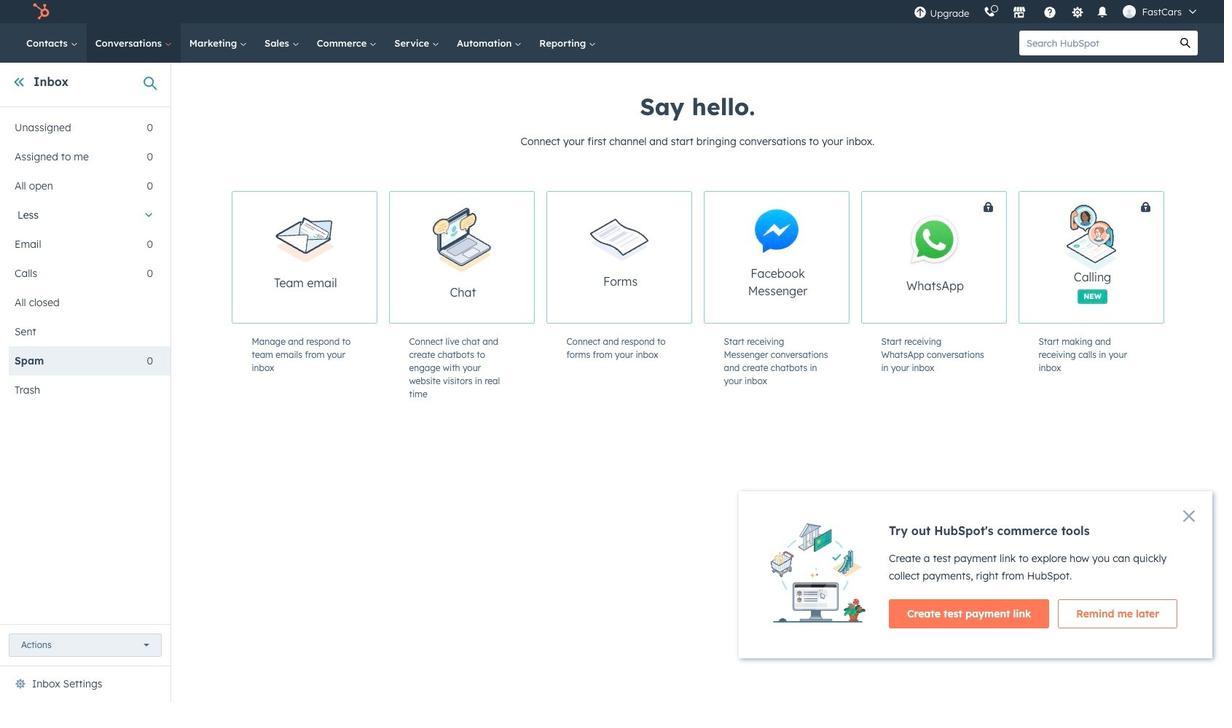 Task type: describe. For each thing, give the bounding box(es) containing it.
marketplaces image
[[1014, 7, 1027, 20]]

close image
[[1184, 510, 1196, 522]]

Search HubSpot search field
[[1020, 31, 1174, 55]]



Task type: vqa. For each thing, say whether or not it's contained in the screenshot.
Include inside the Edit Link Text Include A Link At The Bottom Of Your Emails Allowing Recipients To Unsubscribe. It Will Help You Stay Compliant With Local Spam Laws And Improve Deliverability.
no



Task type: locate. For each thing, give the bounding box(es) containing it.
None checkbox
[[231, 191, 377, 324], [389, 191, 535, 324], [704, 191, 850, 324], [861, 191, 1061, 324], [231, 191, 377, 324], [389, 191, 535, 324], [704, 191, 850, 324], [861, 191, 1061, 324]]

menu
[[907, 0, 1207, 23]]

christina overa image
[[1124, 5, 1137, 18]]

None checkbox
[[546, 191, 692, 324], [1019, 191, 1219, 324], [546, 191, 692, 324], [1019, 191, 1219, 324]]



